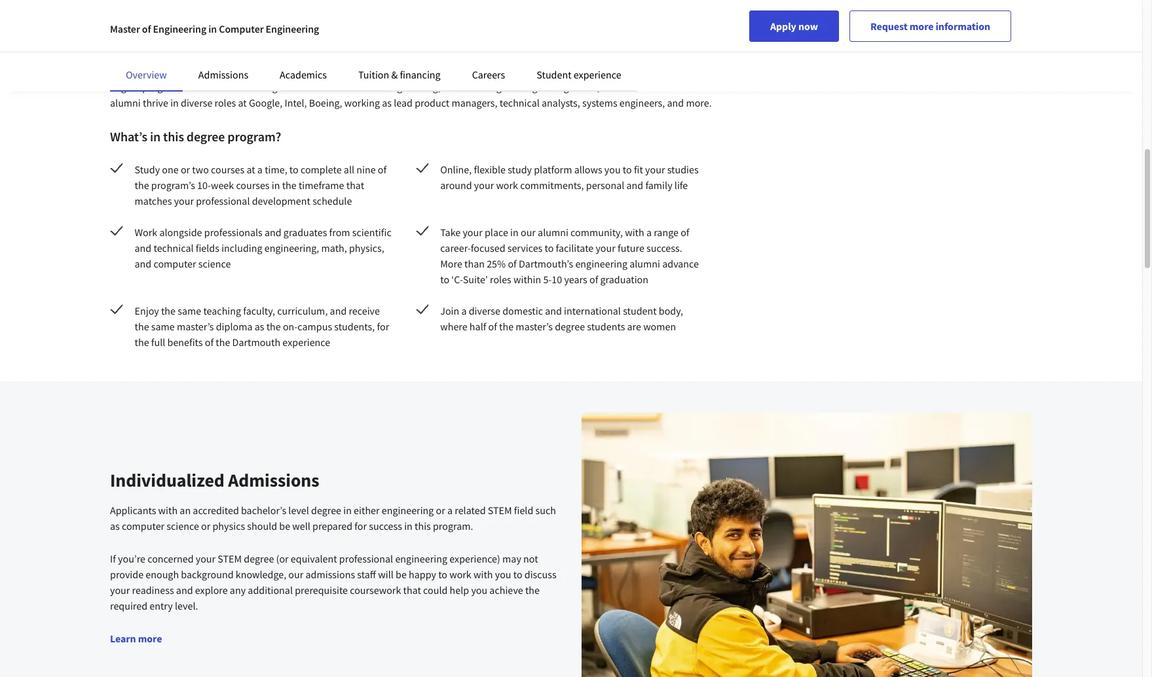 Task type: vqa. For each thing, say whether or not it's contained in the screenshot.
topmost "be"
yes



Task type: describe. For each thing, give the bounding box(es) containing it.
in left program.
[[404, 520, 413, 533]]

1 horizontal spatial engineering
[[266, 22, 319, 35]]

provide
[[110, 569, 144, 582]]

computer inside applicants with an accredited bachelor's level degree in either engineering or a related stem field such as computer science or physics should be well prepared for success in this program.
[[122, 520, 164, 533]]

within inside take your place in our alumni community, with a range of career-focused services to facilitate your future success. more than 25% of dartmouth's engineering alumni advance to 'c-suite' roles within 5-10 years of graduation
[[513, 273, 541, 286]]

master's inside enjoy the same teaching faculty, curriculum, and receive the same master's diploma as the on-campus students, for the full benefits of the dartmouth experience
[[177, 320, 214, 333]]

dartmouth inside enjoy the same teaching faculty, curriculum, and receive the same master's diploma as the on-campus students, for the full benefits of the dartmouth experience
[[232, 336, 280, 349]]

engineering,
[[264, 242, 319, 255]]

development
[[252, 195, 310, 208]]

benefits
[[167, 336, 203, 349]]

take
[[440, 226, 461, 239]]

that inside the you will also graduate with expert leadership and communication skills to ensure success in any academic, industry, or organizational environment. you will learn to solve problems at the highest level, identifying human-centered solutions that change the way we work, interact, and think.
[[565, 16, 583, 29]]

master up nearly
[[110, 22, 140, 35]]

our
[[325, 81, 341, 94]]

related
[[455, 505, 486, 518]]

all
[[344, 163, 354, 176]]

the down the 'enjoy'
[[135, 320, 149, 333]]

a inside or are enrolled in a doctoral degree program within six months of graduation. our master of engineering, master of engineering management, and master of science alumni thrive in diverse roles at google, intel, boeing, working as lead product managers, technical analysts, systems engineers, and more.
[[663, 65, 668, 78]]

prerequisite
[[295, 585, 348, 598]]

background
[[181, 569, 234, 582]]

and inside enjoy the same teaching faculty, curriculum, and receive the same master's diploma as the on-campus students, for the full benefits of the dartmouth experience
[[330, 305, 347, 318]]

1 vertical spatial you
[[495, 569, 511, 582]]

to up identifying
[[421, 1, 430, 14]]

secure
[[494, 65, 524, 78]]

commitments,
[[520, 179, 584, 192]]

engineering,
[[386, 81, 441, 94]]

enough
[[146, 569, 179, 582]]

week
[[211, 179, 234, 192]]

alumni for degree
[[110, 96, 141, 109]]

systems
[[582, 96, 617, 109]]

for inside enjoy the same teaching faculty, curriculum, and receive the same master's diploma as the on-campus students, for the full benefits of the dartmouth experience
[[377, 320, 389, 333]]

your down flexible
[[474, 179, 494, 192]]

professional inside if you're concerned your stem degree (or equivalent professional engineering experience) may not provide enough background knowledge, our admissions staff will be happy to work with you to discuss your readiness and explore any additional prerequisite coursework that could help you achieve the required entry level.
[[339, 553, 393, 566]]

at inside the you will also graduate with expert leadership and communication skills to ensure success in any academic, industry, or organizational environment. you will learn to solve problems at the highest level, identifying human-centered solutions that change the way we work, interact, and think.
[[311, 16, 320, 29]]

problems
[[267, 16, 309, 29]]

the inside if you're concerned your stem degree (or equivalent professional engineering experience) may not provide enough background knowledge, our admissions staff will be happy to work with you to discuss your readiness and explore any additional prerequisite coursework that could help you achieve the required entry level.
[[525, 585, 540, 598]]

lead
[[394, 96, 413, 109]]

careers
[[472, 68, 505, 81]]

to up dartmouth's
[[545, 242, 554, 255]]

in inside take your place in our alumni community, with a range of career-focused services to facilitate your future success. more than 25% of dartmouth's engineering alumni advance to 'c-suite' roles within 5-10 years of graduation
[[510, 226, 519, 239]]

that inside study one or two courses at a time, to complete all nine of the program's 10-week courses in the timeframe that matches your professional development schedule
[[346, 179, 364, 192]]

degree inside applicants with an accredited bachelor's level degree in either engineering or a related stem field such as computer science or physics should be well prepared for success in this program.
[[311, 505, 341, 518]]

stem inside applicants with an accredited bachelor's level degree in either engineering or a related stem field such as computer science or physics should be well prepared for success in this program.
[[488, 505, 512, 518]]

in inside study one or two courses at a time, to complete all nine of the program's 10-week courses in the timeframe that matches your professional development schedule
[[272, 179, 280, 192]]

way
[[635, 16, 653, 29]]

environment.
[[110, 16, 169, 29]]

1 vertical spatial will
[[189, 16, 205, 29]]

solve
[[243, 16, 265, 29]]

0 vertical spatial graduates
[[181, 65, 226, 78]]

0 vertical spatial dartmouth
[[253, 65, 303, 78]]

success inside applicants with an accredited bachelor's level degree in either engineering or a related stem field such as computer science or physics should be well prepared for success in this program.
[[369, 520, 402, 533]]

happy
[[409, 569, 436, 582]]

1 horizontal spatial same
[[178, 305, 201, 318]]

experience)
[[449, 553, 500, 566]]

body,
[[659, 305, 683, 318]]

and inside online, flexible study platform allows you to fit your studies around your work commitments, personal and family life
[[626, 179, 643, 192]]

tuition & financing link
[[358, 68, 441, 81]]

either
[[354, 505, 380, 518]]

communication
[[326, 1, 395, 14]]

field
[[514, 505, 533, 518]]

technical inside or are enrolled in a doctoral degree program within six months of graduation. our master of engineering, master of engineering management, and master of science alumni thrive in diverse roles at google, intel, boeing, working as lead product managers, technical analysts, systems engineers, and more.
[[500, 96, 540, 109]]

your up family
[[645, 163, 665, 176]]

your up 'focused'
[[463, 226, 483, 239]]

the left the full
[[135, 336, 149, 349]]

phd
[[427, 65, 446, 78]]

0 vertical spatial experience
[[574, 68, 621, 81]]

the right the 'enjoy'
[[161, 305, 176, 318]]

in right thrive
[[170, 96, 179, 109]]

the left highest
[[322, 16, 336, 29]]

engineering inside or are enrolled in a doctoral degree program within six months of graduation. our master of engineering, master of engineering management, and master of science alumni thrive in diverse roles at google, intel, boeing, working as lead product managers, technical analysts, systems engineers, and more.
[[485, 81, 538, 94]]

leadership
[[259, 1, 305, 14]]

be inside if you're concerned your stem degree (or equivalent professional engineering experience) may not provide enough background knowledge, our admissions staff will be happy to work with you to discuss your readiness and explore any additional prerequisite coursework that could help you achieve the required entry level.
[[396, 569, 407, 582]]

you're
[[118, 553, 145, 566]]

scientific
[[352, 226, 391, 239]]

degree inside if you're concerned your stem degree (or equivalent professional engineering experience) may not provide enough background knowledge, our admissions staff will be happy to work with you to discuss your readiness and explore any additional prerequisite coursework that could help you achieve the required entry level.
[[244, 553, 274, 566]]

or inside or are enrolled in a doctoral degree program within six months of graduation. our master of engineering, master of engineering management, and master of science alumni thrive in diverse roles at google, intel, boeing, working as lead product managers, technical analysts, systems engineers, and more.
[[586, 65, 596, 78]]

women
[[643, 320, 676, 333]]

industry,
[[574, 1, 613, 14]]

your up background at the left
[[196, 553, 216, 566]]

where
[[440, 320, 467, 333]]

boeing,
[[309, 96, 342, 109]]

the left way
[[619, 16, 633, 29]]

tuition & financing
[[358, 68, 441, 81]]

financing
[[400, 68, 441, 81]]

in left 'computer'
[[208, 22, 217, 35]]

coursework
[[350, 585, 401, 598]]

or are enrolled in a doctoral degree program within six months of graduation. our master of engineering, master of engineering management, and master of science alumni thrive in diverse roles at google, intel, boeing, working as lead product managers, technical analysts, systems engineers, and more.
[[110, 65, 714, 109]]

from inside work alongside professionals and graduates from scientific and technical fields including engineering, math, physics, and computer science
[[329, 226, 350, 239]]

will inside if you're concerned your stem degree (or equivalent professional engineering experience) may not provide enough background knowledge, our admissions staff will be happy to work with you to discuss your readiness and explore any additional prerequisite coursework that could help you achieve the required entry level.
[[378, 569, 394, 582]]

online,
[[440, 163, 472, 176]]

1 vertical spatial alumni
[[538, 226, 568, 239]]

of right 25%
[[508, 257, 517, 270]]

the down diploma
[[216, 336, 230, 349]]

your down community,
[[596, 242, 616, 255]]

nine
[[356, 163, 376, 176]]

studies
[[667, 163, 699, 176]]

0 horizontal spatial engineering
[[153, 22, 206, 35]]

applicants with an accredited bachelor's level degree in either engineering or a related stem field such as computer science or physics should be well prepared for success in this program.
[[110, 505, 556, 533]]

engineering inside take your place in our alumni community, with a range of career-focused services to facilitate your future success. more than 25% of dartmouth's engineering alumni advance to 'c-suite' roles within 5-10 years of graduation
[[575, 257, 627, 270]]

advance
[[662, 257, 699, 270]]

work,
[[670, 16, 695, 29]]

two
[[192, 163, 209, 176]]

5-
[[543, 273, 552, 286]]

management,
[[540, 81, 600, 94]]

matches
[[135, 195, 172, 208]]

such
[[535, 505, 556, 518]]

fit
[[634, 163, 643, 176]]

curriculum,
[[277, 305, 328, 318]]

in inside the you will also graduate with expert leadership and communication skills to ensure success in any academic, industry, or organizational environment. you will learn to solve problems at the highest level, identifying human-centered solutions that change the way we work, interact, and think.
[[499, 1, 507, 14]]

and inside join a diverse domestic and international student body, where half of the master's degree students are women
[[545, 305, 562, 318]]

in right enrolled
[[653, 65, 661, 78]]

a inside applicants with an accredited bachelor's level degree in either engineering or a related stem field such as computer science or physics should be well prepared for success in this program.
[[447, 505, 453, 518]]

program.
[[433, 520, 473, 533]]

master down programs
[[443, 81, 472, 94]]

our inside take your place in our alumni community, with a range of career-focused services to facilitate your future success. more than 25% of dartmouth's engineering alumni advance to 'c-suite' roles within 5-10 years of graduation
[[521, 226, 536, 239]]

graduation
[[600, 273, 648, 286]]

10-
[[197, 179, 211, 192]]

work
[[135, 226, 157, 239]]

intel,
[[285, 96, 307, 109]]

0 vertical spatial from
[[228, 65, 250, 78]]

in right what's
[[150, 128, 161, 145]]

experience inside enjoy the same teaching faculty, curriculum, and receive the same master's diploma as the on-campus students, for the full benefits of the dartmouth experience
[[283, 336, 330, 349]]

master down enrolled
[[621, 81, 650, 94]]

programs
[[448, 65, 492, 78]]

engineers,
[[619, 96, 665, 109]]

program
[[142, 81, 180, 94]]

success inside the you will also graduate with expert leadership and communication skills to ensure success in any academic, industry, or organizational environment. you will learn to solve problems at the highest level, identifying human-centered solutions that change the way we work, interact, and think.
[[464, 1, 497, 14]]

student
[[623, 305, 657, 318]]

explore
[[195, 585, 228, 598]]

facilitate
[[556, 242, 594, 255]]

of inside enjoy the same teaching faculty, curriculum, and receive the same master's diploma as the on-campus students, for the full benefits of the dartmouth experience
[[205, 336, 214, 349]]

graduation.
[[272, 81, 323, 94]]

apply now button
[[749, 10, 839, 42]]

personal
[[586, 179, 624, 192]]

of inside join a diverse domestic and international student body, where half of the master's degree students are women
[[488, 320, 497, 333]]

around
[[440, 179, 472, 192]]

as inside applicants with an accredited bachelor's level degree in either engineering or a related stem field such as computer science or physics should be well prepared for success in this program.
[[110, 520, 120, 533]]

bachelor's
[[241, 505, 286, 518]]

and inside if you're concerned your stem degree (or equivalent professional engineering experience) may not provide enough background knowledge, our admissions staff will be happy to work with you to discuss your readiness and explore any additional prerequisite coursework that could help you achieve the required entry level.
[[176, 585, 193, 598]]

think.
[[168, 32, 193, 45]]

degree inside or are enrolled in a doctoral degree program within six months of graduation. our master of engineering, master of engineering management, and master of science alumni thrive in diverse roles at google, intel, boeing, working as lead product managers, technical analysts, systems engineers, and more.
[[110, 81, 140, 94]]

the left on-
[[266, 320, 281, 333]]

at inside study one or two courses at a time, to complete all nine of the program's 10-week courses in the timeframe that matches your professional development schedule
[[247, 163, 255, 176]]

information
[[936, 20, 990, 33]]

of up engineers,
[[652, 81, 661, 94]]

required
[[110, 600, 147, 613]]

of up google,
[[261, 81, 270, 94]]

0 vertical spatial admissions
[[198, 68, 248, 81]]

timeframe
[[299, 179, 344, 192]]

0 horizontal spatial will
[[128, 1, 144, 14]]

professionals
[[204, 226, 262, 239]]

work inside if you're concerned your stem degree (or equivalent professional engineering experience) may not provide enough background knowledge, our admissions staff will be happy to work with you to discuss your readiness and explore any additional prerequisite coursework that could help you achieve the required entry level.
[[449, 569, 471, 582]]

more
[[440, 257, 462, 270]]

of down also
[[142, 22, 151, 35]]

diverse inside join a diverse domestic and international student body, where half of the master's degree students are women
[[469, 305, 500, 318]]

science inside applicants with an accredited bachelor's level degree in either engineering or a related stem field such as computer science or physics should be well prepared for success in this program.
[[167, 520, 199, 533]]

fields
[[196, 242, 219, 255]]

in left either
[[343, 505, 352, 518]]

knowledge,
[[236, 569, 286, 582]]

our inside if you're concerned your stem degree (or equivalent professional engineering experience) may not provide enough background knowledge, our admissions staff will be happy to work with you to discuss your readiness and explore any additional prerequisite coursework that could help you achieve the required entry level.
[[288, 569, 303, 582]]



Task type: locate. For each thing, give the bounding box(es) containing it.
complete
[[301, 163, 342, 176]]

are left enrolled
[[598, 65, 612, 78]]

more inside button
[[910, 20, 934, 33]]

1 vertical spatial engineering
[[382, 505, 434, 518]]

1 horizontal spatial that
[[403, 585, 421, 598]]

1 vertical spatial you
[[171, 16, 187, 29]]

0 vertical spatial any
[[509, 1, 525, 14]]

stem inside if you're concerned your stem degree (or equivalent professional engineering experience) may not provide enough background knowledge, our admissions staff will be happy to work with you to discuss your readiness and explore any additional prerequisite coursework that could help you achieve the required entry level.
[[218, 553, 242, 566]]

any inside if you're concerned your stem degree (or equivalent professional engineering experience) may not provide enough background knowledge, our admissions staff will be happy to work with you to discuss your readiness and explore any additional prerequisite coursework that could help you achieve the required entry level.
[[230, 585, 246, 598]]

in up centered
[[499, 1, 507, 14]]

suite'
[[463, 273, 488, 286]]

0 vertical spatial you
[[110, 1, 126, 14]]

1 horizontal spatial work
[[496, 179, 518, 192]]

in
[[499, 1, 507, 14], [208, 22, 217, 35], [653, 65, 661, 78], [170, 96, 179, 109], [150, 128, 161, 145], [272, 179, 280, 192], [510, 226, 519, 239], [343, 505, 352, 518], [404, 520, 413, 533]]

diverse inside or are enrolled in a doctoral degree program within six months of graduation. our master of engineering, master of engineering management, and master of science alumni thrive in diverse roles at google, intel, boeing, working as lead product managers, technical analysts, systems engineers, and more.
[[181, 96, 212, 109]]

of right nine
[[378, 163, 387, 176]]

or inside the you will also graduate with expert leadership and communication skills to ensure success in any academic, industry, or organizational environment. you will learn to solve problems at the highest level, identifying human-centered solutions that change the way we work, interact, and think.
[[615, 1, 624, 14]]

computer
[[219, 22, 264, 35]]

2 horizontal spatial will
[[378, 569, 394, 582]]

0 horizontal spatial alumni
[[110, 96, 141, 109]]

apply now
[[770, 20, 818, 33]]

0 horizontal spatial from
[[228, 65, 250, 78]]

graduates
[[181, 65, 226, 78], [283, 226, 327, 239]]

diverse down six
[[181, 96, 212, 109]]

0 horizontal spatial you
[[471, 585, 487, 598]]

1 master's from the left
[[177, 320, 214, 333]]

international
[[564, 305, 621, 318]]

with inside applicants with an accredited bachelor's level degree in either engineering or a related stem field such as computer science or physics should be well prepared for success in this program.
[[158, 505, 178, 518]]

that down all
[[346, 179, 364, 192]]

careers link
[[472, 68, 505, 81]]

within left 5-
[[513, 273, 541, 286]]

concerned
[[147, 553, 194, 566]]

within inside or are enrolled in a doctoral degree program within six months of graduation. our master of engineering, master of engineering management, and master of science alumni thrive in diverse roles at google, intel, boeing, working as lead product managers, technical analysts, systems engineers, and more.
[[182, 81, 210, 94]]

to right "time,"
[[289, 163, 298, 176]]

with up learn
[[207, 1, 226, 14]]

2 horizontal spatial engineering
[[485, 81, 538, 94]]

master's inside join a diverse domestic and international student body, where half of the master's degree students are women
[[516, 320, 553, 333]]

a up program.
[[447, 505, 453, 518]]

the down discuss
[[525, 585, 540, 598]]

0 horizontal spatial our
[[288, 569, 303, 582]]

0 horizontal spatial stem
[[218, 553, 242, 566]]

centered
[[482, 16, 520, 29]]

engineering right either
[[382, 505, 434, 518]]

degree up 'two'
[[187, 128, 225, 145]]

roles inside or are enrolled in a doctoral degree program within six months of graduation. our master of engineering, master of engineering management, and master of science alumni thrive in diverse roles at google, intel, boeing, working as lead product managers, technical analysts, systems engineers, and more.
[[215, 96, 236, 109]]

diploma
[[216, 320, 252, 333]]

be inside applicants with an accredited bachelor's level degree in either engineering or a related stem field such as computer science or physics should be well prepared for success in this program.
[[279, 520, 290, 533]]

1 horizontal spatial experience
[[574, 68, 621, 81]]

or down accredited
[[201, 520, 210, 533]]

2 horizontal spatial that
[[565, 16, 583, 29]]

1 vertical spatial that
[[346, 179, 364, 192]]

future
[[618, 242, 644, 255]]

1 horizontal spatial our
[[521, 226, 536, 239]]

for inside applicants with an accredited bachelor's level degree in either engineering or a related stem field such as computer science or physics should be well prepared for success in this program.
[[355, 520, 367, 533]]

or inside study one or two courses at a time, to complete all nine of the program's 10-week courses in the timeframe that matches your professional development schedule
[[181, 163, 190, 176]]

google,
[[249, 96, 282, 109]]

engineering's
[[305, 65, 367, 78]]

you up environment.
[[110, 1, 126, 14]]

as down the faculty, at the left top of the page
[[255, 320, 264, 333]]

are inside or are enrolled in a doctoral degree program within six months of graduation. our master of engineering, master of engineering management, and master of science alumni thrive in diverse roles at google, intel, boeing, working as lead product managers, technical analysts, systems engineers, and more.
[[598, 65, 612, 78]]

1 vertical spatial diverse
[[469, 305, 500, 318]]

1 horizontal spatial are
[[627, 320, 641, 333]]

with inside if you're concerned your stem degree (or equivalent professional engineering experience) may not provide enough background knowledge, our admissions staff will be happy to work with you to discuss your readiness and explore any additional prerequisite coursework that could help you achieve the required entry level.
[[474, 569, 493, 582]]

we
[[655, 16, 668, 29]]

join
[[440, 305, 459, 318]]

0 vertical spatial success
[[464, 1, 497, 14]]

work alongside professionals and graduates from scientific and technical fields including engineering, math, physics, and computer science
[[135, 226, 391, 270]]

dartmouth down diploma
[[232, 336, 280, 349]]

1 horizontal spatial from
[[329, 226, 350, 239]]

2 vertical spatial that
[[403, 585, 421, 598]]

1 vertical spatial be
[[396, 569, 407, 582]]

the inside join a diverse domestic and international student body, where half of the master's degree students are women
[[499, 320, 514, 333]]

work up help
[[449, 569, 471, 582]]

as inside enjoy the same teaching faculty, curriculum, and receive the same master's diploma as the on-campus students, for the full benefits of the dartmouth experience
[[255, 320, 264, 333]]

that down industry,
[[565, 16, 583, 29]]

alumni inside or are enrolled in a doctoral degree program within six months of graduation. our master of engineering, master of engineering management, and master of science alumni thrive in diverse roles at google, intel, boeing, working as lead product managers, technical analysts, systems engineers, and more.
[[110, 96, 141, 109]]

product
[[415, 96, 449, 109]]

professional inside study one or two courses at a time, to complete all nine of the program's 10-week courses in the timeframe that matches your professional development schedule
[[196, 195, 250, 208]]

months
[[225, 81, 259, 94]]

science
[[198, 257, 231, 270], [167, 520, 199, 533]]

will
[[128, 1, 144, 14], [189, 16, 205, 29], [378, 569, 394, 582]]

more for request
[[910, 20, 934, 33]]

to down may on the bottom of page
[[513, 569, 522, 582]]

stem
[[488, 505, 512, 518], [218, 553, 242, 566]]

0 vertical spatial diverse
[[181, 96, 212, 109]]

more right learn
[[138, 633, 162, 646]]

a
[[663, 65, 668, 78], [257, 163, 263, 176], [646, 226, 652, 239], [461, 305, 467, 318], [447, 505, 453, 518]]

0 vertical spatial stem
[[488, 505, 512, 518]]

that down happy
[[403, 585, 421, 598]]

0 vertical spatial work
[[496, 179, 518, 192]]

receive
[[349, 305, 380, 318]]

0 vertical spatial alumni
[[110, 96, 141, 109]]

2 horizontal spatial you
[[604, 163, 621, 176]]

including
[[221, 242, 262, 255]]

with inside the you will also graduate with expert leadership and communication skills to ensure success in any academic, industry, or organizational environment. you will learn to solve problems at the highest level, identifying human-centered solutions that change the way we work, interact, and think.
[[207, 1, 226, 14]]

0 horizontal spatial any
[[230, 585, 246, 598]]

alumni for community,
[[630, 257, 660, 270]]

this up one
[[163, 128, 184, 145]]

platform
[[534, 163, 572, 176]]

0 vertical spatial computer
[[154, 257, 196, 270]]

1 vertical spatial at
[[238, 96, 247, 109]]

you up achieve on the bottom of page
[[495, 569, 511, 582]]

overview
[[126, 68, 167, 81]]

success up human-
[[464, 1, 497, 14]]

2 vertical spatial will
[[378, 569, 394, 582]]

1 vertical spatial our
[[288, 569, 303, 582]]

technical inside work alongside professionals and graduates from scientific and technical fields including engineering, math, physics, and computer science
[[154, 242, 194, 255]]

time,
[[265, 163, 287, 176]]

stem left field
[[488, 505, 512, 518]]

master's
[[177, 320, 214, 333], [516, 320, 553, 333]]

0 horizontal spatial that
[[346, 179, 364, 192]]

0 vertical spatial same
[[178, 305, 201, 318]]

at inside or are enrolled in a doctoral degree program within six months of graduation. our master of engineering, master of engineering management, and master of science alumni thrive in diverse roles at google, intel, boeing, working as lead product managers, technical analysts, systems engineers, and more.
[[238, 96, 247, 109]]

graduate
[[166, 1, 205, 14]]

you up think. at top left
[[171, 16, 187, 29]]

experience up systems
[[574, 68, 621, 81]]

a inside take your place in our alumni community, with a range of career-focused services to facilitate your future success. more than 25% of dartmouth's engineering alumni advance to 'c-suite' roles within 5-10 years of graduation
[[646, 226, 652, 239]]

1 horizontal spatial diverse
[[469, 305, 500, 318]]

2 horizontal spatial as
[[382, 96, 392, 109]]

2 master's from the left
[[516, 320, 553, 333]]

physics
[[212, 520, 245, 533]]

0 horizontal spatial roles
[[215, 96, 236, 109]]

experience
[[574, 68, 621, 81], [283, 336, 330, 349]]

you will also graduate with expert leadership and communication skills to ensure success in any academic, industry, or organizational environment. you will learn to solve problems at the highest level, identifying human-centered solutions that change the way we work, interact, and think.
[[110, 1, 695, 45]]

0 horizontal spatial as
[[110, 520, 120, 533]]

an
[[180, 505, 191, 518]]

0 horizontal spatial are
[[598, 65, 612, 78]]

roles down six
[[215, 96, 236, 109]]

0 horizontal spatial same
[[151, 320, 175, 333]]

as left lead at the top left
[[382, 96, 392, 109]]

you inside online, flexible study platform allows you to fit your studies around your work commitments, personal and family life
[[604, 163, 621, 176]]

1 vertical spatial professional
[[339, 553, 393, 566]]

may
[[502, 553, 521, 566]]

a inside join a diverse domestic and international student body, where half of the master's degree students are women
[[461, 305, 467, 318]]

degree
[[110, 81, 140, 94], [187, 128, 225, 145], [555, 320, 585, 333], [311, 505, 341, 518], [244, 553, 274, 566]]

1 vertical spatial for
[[355, 520, 367, 533]]

online, flexible study platform allows you to fit your studies around your work commitments, personal and family life
[[440, 163, 699, 192]]

any inside the you will also graduate with expert leadership and communication skills to ensure success in any academic, industry, or organizational environment. you will learn to solve problems at the highest level, identifying human-centered solutions that change the way we work, interact, and think.
[[509, 1, 525, 14]]

are inside join a diverse domestic and international student body, where half of the master's degree students are women
[[627, 320, 641, 333]]

of right range
[[681, 226, 689, 239]]

the up development
[[282, 179, 296, 192]]

science inside work alongside professionals and graduates from scientific and technical fields including engineering, math, physics, and computer science
[[198, 257, 231, 270]]

place
[[485, 226, 508, 239]]

1 vertical spatial experience
[[283, 336, 330, 349]]

be
[[279, 520, 290, 533], [396, 569, 407, 582]]

a inside study one or two courses at a time, to complete all nine of the program's 10-week courses in the timeframe that matches your professional development schedule
[[257, 163, 263, 176]]

1 horizontal spatial success
[[464, 1, 497, 14]]

that inside if you're concerned your stem degree (or equivalent professional engineering experience) may not provide enough background knowledge, our admissions staff will be happy to work with you to discuss your readiness and explore any additional prerequisite coursework that could help you achieve the required entry level.
[[403, 585, 421, 598]]

1 horizontal spatial you
[[171, 16, 187, 29]]

0 horizontal spatial graduates
[[181, 65, 226, 78]]

of down masters
[[375, 81, 384, 94]]

of right benefits
[[205, 336, 214, 349]]

entry
[[149, 600, 173, 613]]

master
[[110, 22, 140, 35], [343, 81, 373, 94], [443, 81, 472, 94], [621, 81, 650, 94]]

a left range
[[646, 226, 652, 239]]

admissions down master of engineering in computer engineering
[[198, 68, 248, 81]]

students
[[587, 320, 625, 333]]

1 vertical spatial from
[[329, 226, 350, 239]]

0 vertical spatial engineering
[[575, 257, 627, 270]]

degree inside join a diverse domestic and international student body, where half of the master's degree students are women
[[555, 320, 585, 333]]

highest
[[339, 16, 371, 29]]

computer down applicants
[[122, 520, 164, 533]]

2 vertical spatial as
[[110, 520, 120, 533]]

in right "place"
[[510, 226, 519, 239]]

students,
[[334, 320, 375, 333]]

technical
[[500, 96, 540, 109], [154, 242, 194, 255]]

0 horizontal spatial work
[[449, 569, 471, 582]]

any up centered
[[509, 1, 525, 14]]

0 horizontal spatial master's
[[177, 320, 214, 333]]

this inside applicants with an accredited bachelor's level degree in either engineering or a related stem field such as computer science or physics should be well prepared for success in this program.
[[415, 520, 431, 533]]

1 horizontal spatial this
[[415, 520, 431, 533]]

this left program.
[[415, 520, 431, 533]]

faculty,
[[243, 305, 275, 318]]

graduates inside work alongside professionals and graduates from scientific and technical fields including engineering, math, physics, and computer science
[[283, 226, 327, 239]]

identifying
[[398, 16, 445, 29]]

accredited
[[193, 505, 239, 518]]

will up coursework
[[378, 569, 394, 582]]

1 horizontal spatial master's
[[516, 320, 553, 333]]

more.
[[686, 96, 712, 109]]

for down either
[[355, 520, 367, 533]]

achieve
[[489, 585, 523, 598]]

more for learn
[[138, 633, 162, 646]]

applicants
[[110, 505, 156, 518]]

alumni up facilitate at the top of page
[[538, 226, 568, 239]]

alumni left thrive
[[110, 96, 141, 109]]

as inside or are enrolled in a doctoral degree program within six months of graduation. our master of engineering, master of engineering management, and master of science alumni thrive in diverse roles at google, intel, boeing, working as lead product managers, technical analysts, systems engineers, and more.
[[382, 96, 392, 109]]

of right years at top
[[589, 273, 598, 286]]

0 vertical spatial our
[[521, 226, 536, 239]]

0 vertical spatial this
[[163, 128, 184, 145]]

0 horizontal spatial within
[[182, 81, 210, 94]]

roles
[[215, 96, 236, 109], [490, 273, 511, 286]]

the down study
[[135, 179, 149, 192]]

1 horizontal spatial roles
[[490, 273, 511, 286]]

success down either
[[369, 520, 402, 533]]

are down student on the top
[[627, 320, 641, 333]]

teaching
[[203, 305, 241, 318]]

0 vertical spatial at
[[311, 16, 320, 29]]

1 vertical spatial stem
[[218, 553, 242, 566]]

roles inside take your place in our alumni community, with a range of career-focused services to facilitate your future success. more than 25% of dartmouth's engineering alumni advance to 'c-suite' roles within 5-10 years of graduation
[[490, 273, 511, 286]]

if
[[110, 553, 116, 566]]

0 horizontal spatial professional
[[196, 195, 250, 208]]

equivalent
[[291, 553, 337, 566]]

of inside study one or two courses at a time, to complete all nine of the program's 10-week courses in the timeframe that matches your professional development schedule
[[378, 163, 387, 176]]

1 vertical spatial admissions
[[228, 469, 319, 493]]

your down provide
[[110, 585, 130, 598]]

1 vertical spatial work
[[449, 569, 471, 582]]

are
[[598, 65, 612, 78], [627, 320, 641, 333]]

work
[[496, 179, 518, 192], [449, 569, 471, 582]]

computer inside work alongside professionals and graduates from scientific and technical fields including engineering, math, physics, and computer science
[[154, 257, 196, 270]]

within left six
[[182, 81, 210, 94]]

of up managers,
[[474, 81, 483, 94]]

what's
[[110, 128, 147, 145]]

allows
[[574, 163, 602, 176]]

or up management,
[[586, 65, 596, 78]]

at left "time,"
[[247, 163, 255, 176]]

0 vertical spatial as
[[382, 96, 392, 109]]

could
[[423, 585, 448, 598]]

your inside study one or two courses at a time, to complete all nine of the program's 10-week courses in the timeframe that matches your professional development schedule
[[174, 195, 194, 208]]

1 vertical spatial as
[[255, 320, 264, 333]]

0 horizontal spatial this
[[163, 128, 184, 145]]

nearly 100% of graduates from dartmouth engineering's masters and phd programs secure employment link
[[110, 65, 584, 78]]

nearly 100% of graduates from dartmouth engineering's masters and phd programs secure employment
[[110, 65, 584, 78]]

1 horizontal spatial professional
[[339, 553, 393, 566]]

as
[[382, 96, 392, 109], [255, 320, 264, 333], [110, 520, 120, 533]]

to inside study one or two courses at a time, to complete all nine of the program's 10-week courses in the timeframe that matches your professional development schedule
[[289, 163, 298, 176]]

1 vertical spatial science
[[167, 520, 199, 533]]

1 horizontal spatial be
[[396, 569, 407, 582]]

0 horizontal spatial success
[[369, 520, 402, 533]]

engineering inside if you're concerned your stem degree (or equivalent professional engineering experience) may not provide enough background knowledge, our admissions staff will be happy to work with you to discuss your readiness and explore any additional prerequisite coursework that could help you achieve the required entry level.
[[395, 553, 447, 566]]

to inside online, flexible study platform allows you to fit your studies around your work commitments, personal and family life
[[623, 163, 632, 176]]

more right request
[[910, 20, 934, 33]]

100%
[[142, 65, 167, 78]]

staff
[[357, 569, 376, 582]]

will up environment.
[[128, 1, 144, 14]]

at right problems
[[311, 16, 320, 29]]

1 vertical spatial courses
[[236, 179, 270, 192]]

engineering for if you're concerned your stem degree (or equivalent professional engineering experience) may not provide enough background knowledge, our admissions staff will be happy to work with you to discuss your readiness and explore any additional prerequisite coursework that could help you achieve the required entry level.
[[395, 553, 447, 566]]

family
[[645, 179, 672, 192]]

alumni down future
[[630, 257, 660, 270]]

engineering inside applicants with an accredited bachelor's level degree in either engineering or a related stem field such as computer science or physics should be well prepared for success in this program.
[[382, 505, 434, 518]]

1 horizontal spatial technical
[[500, 96, 540, 109]]

you
[[604, 163, 621, 176], [495, 569, 511, 582], [471, 585, 487, 598]]

0 horizontal spatial you
[[110, 1, 126, 14]]

work down study
[[496, 179, 518, 192]]

1 vertical spatial more
[[138, 633, 162, 646]]

domestic
[[502, 305, 543, 318]]

analysts,
[[542, 96, 580, 109]]

same up benefits
[[178, 305, 201, 318]]

engineering for applicants with an accredited bachelor's level degree in either engineering or a related stem field such as computer science or physics should be well prepared for success in this program.
[[382, 505, 434, 518]]

0 vertical spatial roles
[[215, 96, 236, 109]]

0 vertical spatial courses
[[211, 163, 244, 176]]

1 vertical spatial are
[[627, 320, 641, 333]]

0 horizontal spatial experience
[[283, 336, 330, 349]]

of right 100%
[[169, 65, 179, 78]]

roles down 25%
[[490, 273, 511, 286]]

human-
[[447, 16, 482, 29]]

full
[[151, 336, 165, 349]]

1 horizontal spatial alumni
[[538, 226, 568, 239]]

1 vertical spatial technical
[[154, 242, 194, 255]]

0 vertical spatial are
[[598, 65, 612, 78]]

science down fields
[[198, 257, 231, 270]]

and
[[307, 1, 324, 14], [149, 32, 165, 45], [408, 65, 425, 78], [602, 81, 619, 94], [667, 96, 684, 109], [626, 179, 643, 192], [265, 226, 281, 239], [135, 242, 151, 255], [135, 257, 151, 270], [330, 305, 347, 318], [545, 305, 562, 318], [176, 585, 193, 598]]

learn
[[207, 16, 229, 29]]

0 horizontal spatial diverse
[[181, 96, 212, 109]]

to up could at the bottom of page
[[438, 569, 447, 582]]

2 vertical spatial at
[[247, 163, 255, 176]]

0 vertical spatial for
[[377, 320, 389, 333]]

level
[[288, 505, 309, 518]]

be left happy
[[396, 569, 407, 582]]

with up future
[[625, 226, 644, 239]]

0 horizontal spatial more
[[138, 633, 162, 646]]

should
[[247, 520, 277, 533]]

level,
[[373, 16, 396, 29]]

to down the expert on the top left of page
[[231, 16, 240, 29]]

a right join
[[461, 305, 467, 318]]

the down domestic
[[499, 320, 514, 333]]

or up program.
[[436, 505, 445, 518]]

any right the explore
[[230, 585, 246, 598]]

dartmouth up graduation.
[[253, 65, 303, 78]]

1 vertical spatial computer
[[122, 520, 164, 533]]

with left an
[[158, 505, 178, 518]]

2 vertical spatial engineering
[[395, 553, 447, 566]]

dartmouth
[[253, 65, 303, 78], [232, 336, 280, 349]]

what's in this degree program?
[[110, 128, 281, 145]]

or right one
[[181, 163, 190, 176]]

work inside online, flexible study platform allows you to fit your studies around your work commitments, personal and family life
[[496, 179, 518, 192]]

2 vertical spatial you
[[471, 585, 487, 598]]

learn more link
[[110, 633, 162, 646]]

1 vertical spatial this
[[415, 520, 431, 533]]

employment
[[526, 65, 584, 78]]

to left ''c-'
[[440, 273, 449, 286]]

to left fit
[[623, 163, 632, 176]]

flexible
[[474, 163, 506, 176]]

master up working at the top left of page
[[343, 81, 373, 94]]

at down months
[[238, 96, 247, 109]]

degree down international on the top
[[555, 320, 585, 333]]

2 horizontal spatial alumni
[[630, 257, 660, 270]]

1 vertical spatial same
[[151, 320, 175, 333]]

or up change
[[615, 1, 624, 14]]

engineering up the graduation
[[575, 257, 627, 270]]

1 horizontal spatial will
[[189, 16, 205, 29]]

with inside take your place in our alumni community, with a range of career-focused services to facilitate your future success. more than 25% of dartmouth's engineering alumni advance to 'c-suite' roles within 5-10 years of graduation
[[625, 226, 644, 239]]

degree up prepared
[[311, 505, 341, 518]]

1 vertical spatial roles
[[490, 273, 511, 286]]

not
[[523, 553, 538, 566]]

alongside
[[159, 226, 202, 239]]

0 vertical spatial professional
[[196, 195, 250, 208]]



